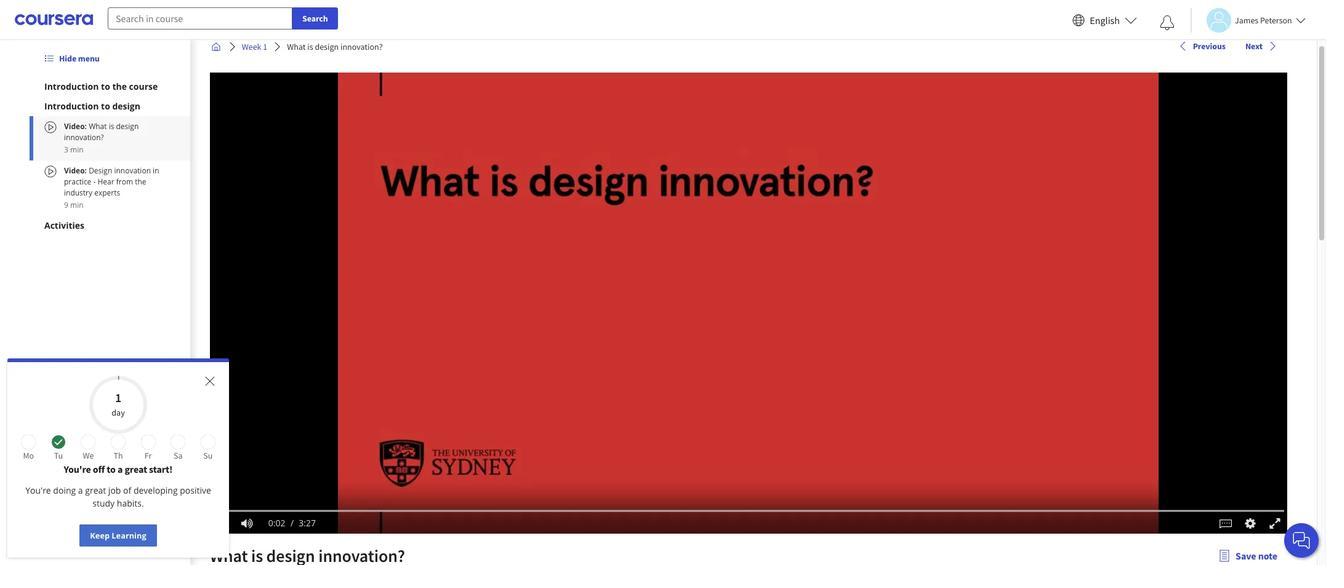 Task type: vqa. For each thing, say whether or not it's contained in the screenshot.
"confidence" on the left of page
no



Task type: describe. For each thing, give the bounding box(es) containing it.
job
[[108, 485, 121, 497]]

peterson
[[1260, 14, 1292, 26]]

introduction for introduction to the course
[[44, 81, 99, 92]]

keep learning button
[[80, 525, 157, 547]]

9
[[64, 200, 68, 211]]

design for introduction to design dropdown button
[[112, 100, 140, 112]]

note
[[1258, 550, 1278, 563]]

activities button
[[44, 220, 175, 232]]

industry
[[64, 188, 92, 198]]

to for design
[[101, 100, 110, 112]]

search
[[302, 13, 328, 24]]

introduction to the course
[[44, 81, 158, 92]]

design innovation in practice - hear from the industry experts
[[64, 166, 159, 198]]

save note button
[[1209, 542, 1288, 566]]

day
[[112, 408, 125, 419]]

introduction to the course button
[[44, 81, 175, 93]]

you're off to a great start!
[[64, 464, 173, 476]]

video: for design innovation in practice - hear from the industry experts
[[64, 166, 89, 176]]

video: for what is design innovation?
[[64, 121, 89, 132]]

of
[[123, 485, 131, 497]]

previous
[[1193, 41, 1226, 52]]

introduction to design button
[[44, 100, 175, 113]]

mute image
[[239, 518, 255, 530]]

tu
[[54, 451, 63, 462]]

sa
[[174, 451, 183, 462]]

we
[[83, 451, 94, 462]]

0 minutes 02 seconds element
[[268, 518, 285, 529]]

hide
[[59, 53, 76, 64]]

3 min
[[64, 145, 83, 155]]

1 vertical spatial what
[[89, 121, 107, 132]]

design inside what is design innovation?
[[116, 121, 139, 132]]

hear
[[98, 177, 114, 187]]

3
[[64, 145, 68, 155]]

previous button
[[1173, 35, 1231, 57]]

save
[[1236, 550, 1256, 563]]

-
[[93, 177, 96, 187]]

3:27
[[298, 518, 315, 529]]

practice
[[64, 177, 91, 187]]

0:02
[[268, 518, 285, 529]]

the inside design innovation in practice - hear from the industry experts
[[135, 177, 146, 187]]

english
[[1090, 14, 1120, 26]]

a inside you're doing a great job of developing positive study habits.
[[78, 485, 83, 497]]

next button
[[1241, 35, 1283, 57]]

week
[[242, 41, 261, 52]]

course
[[129, 81, 158, 92]]

introduction to design
[[44, 100, 140, 112]]

james peterson button
[[1191, 8, 1306, 32]]

you're for you're off to a great start!
[[64, 464, 91, 476]]

to for the
[[101, 81, 110, 92]]

design
[[89, 166, 112, 176]]

0 vertical spatial great
[[125, 464, 147, 476]]

full screen image
[[1267, 518, 1283, 530]]

1 inside 1 day
[[115, 390, 121, 406]]

0 horizontal spatial is
[[109, 121, 114, 132]]

menu
[[78, 53, 100, 64]]

1 dialog
[[7, 359, 229, 558]]

su
[[203, 451, 213, 462]]

to inside 1 'dialog'
[[107, 464, 116, 476]]



Task type: locate. For each thing, give the bounding box(es) containing it.
0 horizontal spatial 1
[[115, 390, 121, 406]]

positive
[[180, 485, 211, 497]]

introduction for introduction to design
[[44, 100, 99, 112]]

design for what is design innovation? link
[[315, 41, 339, 52]]

chat with us image
[[1292, 531, 1312, 551]]

0:02 / 3:27
[[268, 518, 315, 529]]

innovation
[[114, 166, 151, 176]]

design down introduction to design dropdown button
[[116, 121, 139, 132]]

to right off
[[107, 464, 116, 476]]

1 vertical spatial video:
[[64, 166, 89, 176]]

great inside you're doing a great job of developing positive study habits.
[[85, 485, 106, 497]]

you're inside you're doing a great job of developing positive study habits.
[[25, 485, 51, 497]]

what is design innovation?
[[287, 41, 383, 52], [64, 121, 139, 143]]

design
[[315, 41, 339, 52], [112, 100, 140, 112], [116, 121, 139, 132]]

min right the 3
[[70, 145, 83, 155]]

/
[[290, 518, 293, 529]]

james peterson
[[1235, 14, 1292, 26]]

habits.
[[117, 498, 144, 510]]

1 day
[[112, 390, 125, 419]]

learning
[[112, 531, 146, 542]]

1 vertical spatial innovation?
[[64, 132, 104, 143]]

activities
[[44, 220, 84, 232]]

1 vertical spatial 1
[[115, 390, 121, 406]]

innovation? inside what is design innovation?
[[64, 132, 104, 143]]

0 vertical spatial video:
[[64, 121, 89, 132]]

1
[[263, 41, 267, 52], [115, 390, 121, 406]]

what down introduction to design
[[89, 121, 107, 132]]

1 right "week"
[[263, 41, 267, 52]]

hide menu
[[59, 53, 100, 64]]

0 vertical spatial design
[[315, 41, 339, 52]]

a right doing
[[78, 485, 83, 497]]

is down "search"
[[307, 41, 313, 52]]

0 horizontal spatial a
[[78, 485, 83, 497]]

design down introduction to the course dropdown button
[[112, 100, 140, 112]]

off
[[93, 464, 105, 476]]

1 vertical spatial design
[[112, 100, 140, 112]]

to up introduction to design dropdown button
[[101, 81, 110, 92]]

week 1 link
[[237, 36, 272, 58]]

1 vertical spatial to
[[101, 100, 110, 112]]

hide menu button
[[39, 47, 104, 70]]

introduction inside introduction to design dropdown button
[[44, 100, 99, 112]]

you're
[[64, 464, 91, 476], [25, 485, 51, 497]]

video:
[[64, 121, 89, 132], [64, 166, 89, 176]]

introduction
[[44, 81, 99, 92], [44, 100, 99, 112]]

0 vertical spatial 1
[[263, 41, 267, 52]]

study
[[93, 498, 115, 510]]

doing
[[53, 485, 76, 497]]

search button
[[292, 7, 338, 30]]

1 horizontal spatial 1
[[263, 41, 267, 52]]

0 horizontal spatial what is design innovation?
[[64, 121, 139, 143]]

0 vertical spatial a
[[118, 464, 123, 476]]

0 horizontal spatial what
[[89, 121, 107, 132]]

to down introduction to the course dropdown button
[[101, 100, 110, 112]]

keep
[[90, 531, 110, 542]]

1 vertical spatial introduction
[[44, 100, 99, 112]]

start!
[[149, 464, 173, 476]]

1 horizontal spatial innovation?
[[340, 41, 383, 52]]

Search in course text field
[[108, 7, 292, 30]]

2 min from the top
[[70, 200, 83, 211]]

min
[[70, 145, 83, 155], [70, 200, 83, 211]]

2 vertical spatial design
[[116, 121, 139, 132]]

fr
[[145, 451, 152, 462]]

1 introduction from the top
[[44, 81, 99, 92]]

0 vertical spatial what is design innovation?
[[287, 41, 383, 52]]

you're doing a great job of developing positive study habits.
[[25, 485, 211, 510]]

1 vertical spatial the
[[135, 177, 146, 187]]

0 vertical spatial is
[[307, 41, 313, 52]]

min right '9'
[[70, 200, 83, 211]]

coursera image
[[15, 10, 93, 30]]

a
[[118, 464, 123, 476], [78, 485, 83, 497]]

in
[[153, 166, 159, 176]]

0 vertical spatial what
[[287, 41, 306, 52]]

0 vertical spatial min
[[70, 145, 83, 155]]

what is design innovation? down search button
[[287, 41, 383, 52]]

the inside dropdown button
[[112, 81, 127, 92]]

0 horizontal spatial great
[[85, 485, 106, 497]]

what
[[287, 41, 306, 52], [89, 121, 107, 132]]

the up introduction to design dropdown button
[[112, 81, 127, 92]]

0 horizontal spatial you're
[[25, 485, 51, 497]]

2 introduction from the top
[[44, 100, 99, 112]]

from
[[116, 177, 133, 187]]

is down introduction to design dropdown button
[[109, 121, 114, 132]]

a down th
[[118, 464, 123, 476]]

you're for you're doing a great job of developing positive study habits.
[[25, 485, 51, 497]]

0 vertical spatial introduction
[[44, 81, 99, 92]]

the down the innovation
[[135, 177, 146, 187]]

you're down we
[[64, 464, 91, 476]]

1 vertical spatial min
[[70, 200, 83, 211]]

developing
[[134, 485, 178, 497]]

what down search button
[[287, 41, 306, 52]]

1 vertical spatial you're
[[25, 485, 51, 497]]

introduction down hide menu button
[[44, 81, 99, 92]]

1 horizontal spatial what
[[287, 41, 306, 52]]

english button
[[1068, 0, 1142, 40]]

1 horizontal spatial what is design innovation?
[[287, 41, 383, 52]]

1 horizontal spatial a
[[118, 464, 123, 476]]

3 minutes 27 seconds element
[[298, 518, 315, 529]]

1 vertical spatial a
[[78, 485, 83, 497]]

0 vertical spatial to
[[101, 81, 110, 92]]

1 horizontal spatial the
[[135, 177, 146, 187]]

min for 9 min
[[70, 200, 83, 211]]

th
[[114, 451, 123, 462]]

0 vertical spatial you're
[[64, 464, 91, 476]]

1 vertical spatial great
[[85, 485, 106, 497]]

mo
[[23, 451, 34, 462]]

the
[[112, 81, 127, 92], [135, 177, 146, 187]]

1 horizontal spatial great
[[125, 464, 147, 476]]

0 horizontal spatial the
[[112, 81, 127, 92]]

2 vertical spatial to
[[107, 464, 116, 476]]

week 1
[[242, 41, 267, 52]]

1 video: from the top
[[64, 121, 89, 132]]

0 vertical spatial innovation?
[[340, 41, 383, 52]]

1 horizontal spatial is
[[307, 41, 313, 52]]

1 horizontal spatial you're
[[64, 464, 91, 476]]

introduction down introduction to the course
[[44, 100, 99, 112]]

min for 3 min
[[70, 145, 83, 155]]

0 horizontal spatial innovation?
[[64, 132, 104, 143]]

is
[[307, 41, 313, 52], [109, 121, 114, 132]]

design down search button
[[315, 41, 339, 52]]

1 min from the top
[[70, 145, 83, 155]]

save note
[[1236, 550, 1278, 563]]

what is design innovation? link
[[282, 36, 388, 58]]

next
[[1246, 41, 1263, 52]]

pause image
[[219, 519, 231, 529]]

video: up 3 min
[[64, 121, 89, 132]]

is inside what is design innovation? link
[[307, 41, 313, 52]]

introduction inside introduction to the course dropdown button
[[44, 81, 99, 92]]

to
[[101, 81, 110, 92], [101, 100, 110, 112], [107, 464, 116, 476]]

what is design innovation? down introduction to design dropdown button
[[64, 121, 139, 143]]

1 vertical spatial is
[[109, 121, 114, 132]]

1 vertical spatial what is design innovation?
[[64, 121, 139, 143]]

you're left doing
[[25, 485, 51, 497]]

great up study
[[85, 485, 106, 497]]

close image
[[203, 374, 217, 389]]

2 video: from the top
[[64, 166, 89, 176]]

innovation?
[[340, 41, 383, 52], [64, 132, 104, 143]]

home image
[[211, 42, 221, 52]]

keep learning
[[90, 531, 146, 542]]

great down fr
[[125, 464, 147, 476]]

design inside dropdown button
[[112, 100, 140, 112]]

great
[[125, 464, 147, 476], [85, 485, 106, 497]]

9 min
[[64, 200, 83, 211]]

0 vertical spatial the
[[112, 81, 127, 92]]

experts
[[94, 188, 120, 198]]

show notifications image
[[1160, 15, 1175, 30]]

james
[[1235, 14, 1259, 26]]

video: up practice
[[64, 166, 89, 176]]

1 up day
[[115, 390, 121, 406]]



